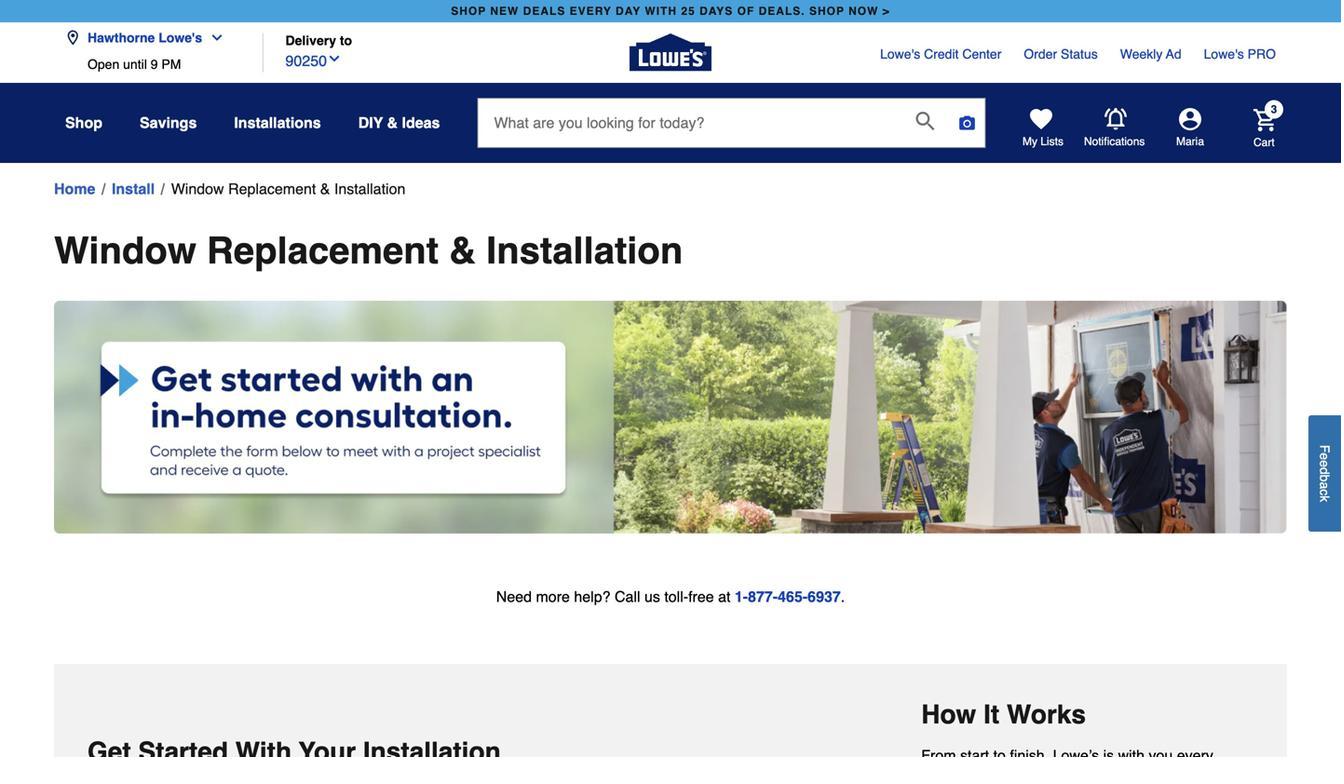 Task type: vqa. For each thing, say whether or not it's contained in the screenshot.
You in the "link"
no



Task type: describe. For each thing, give the bounding box(es) containing it.
shop button
[[65, 106, 102, 140]]

chevron down image inside the hawthorne lowe's button
[[202, 30, 225, 45]]

pm
[[161, 57, 181, 72]]

to
[[340, 33, 352, 48]]

0 vertical spatial window replacement & installation
[[171, 180, 405, 197]]

pro
[[1248, 47, 1276, 61]]

credit
[[924, 47, 959, 61]]

how
[[921, 700, 976, 730]]

3
[[1271, 103, 1277, 116]]

order status
[[1024, 47, 1098, 61]]

1 shop from the left
[[451, 5, 486, 18]]

shop new deals every day with 25 days of deals. shop now > link
[[447, 0, 894, 22]]

0 horizontal spatial installation
[[334, 180, 405, 197]]

status
[[1061, 47, 1098, 61]]

us
[[645, 588, 660, 605]]

weekly
[[1120, 47, 1163, 61]]

0 vertical spatial replacement
[[228, 180, 316, 197]]

toll-
[[664, 588, 688, 605]]

help?
[[574, 588, 611, 605]]

diy
[[358, 114, 383, 131]]

2 shop from the left
[[809, 5, 845, 18]]

ad
[[1166, 47, 1182, 61]]

>
[[883, 5, 890, 18]]

lowe's for lowe's credit center
[[880, 47, 920, 61]]

at
[[718, 588, 731, 605]]

lowe's home improvement notification center image
[[1105, 108, 1127, 130]]

deals
[[523, 5, 566, 18]]

1-
[[735, 588, 748, 605]]

savings button
[[140, 106, 197, 140]]

90250 button
[[285, 48, 342, 72]]

2 e from the top
[[1317, 460, 1332, 467]]

1 e from the top
[[1317, 453, 1332, 460]]

search image
[[916, 112, 935, 130]]

diy & ideas button
[[358, 106, 440, 140]]

1 vertical spatial &
[[320, 180, 330, 197]]

every
[[570, 5, 612, 18]]

need more help? call us toll-free at 1-877-465-6937 .
[[496, 588, 845, 605]]

center
[[962, 47, 1002, 61]]

maria
[[1176, 135, 1204, 148]]

home
[[54, 180, 95, 197]]

465-
[[778, 588, 808, 605]]

free
[[688, 588, 714, 605]]

lowe's home improvement logo image
[[630, 12, 712, 94]]

k
[[1317, 496, 1332, 502]]

lowe's credit center
[[880, 47, 1002, 61]]

weekly ad
[[1120, 47, 1182, 61]]

home link
[[54, 178, 95, 200]]

savings
[[140, 114, 197, 131]]

how it works
[[921, 700, 1086, 730]]

9
[[151, 57, 158, 72]]

6937
[[808, 588, 841, 605]]

call
[[615, 588, 640, 605]]

my lists link
[[1023, 108, 1064, 149]]

installations
[[234, 114, 321, 131]]

lowe's home improvement lists image
[[1030, 108, 1052, 130]]

diy & ideas
[[358, 114, 440, 131]]

.
[[841, 588, 845, 605]]



Task type: locate. For each thing, give the bounding box(es) containing it.
hawthorne lowe's
[[88, 30, 202, 45]]

more
[[536, 588, 570, 605]]

ideas
[[402, 114, 440, 131]]

1 horizontal spatial installation
[[486, 229, 683, 272]]

day
[[616, 5, 641, 18]]

25
[[681, 5, 696, 18]]

2 horizontal spatial &
[[449, 229, 476, 272]]

lowe's for lowe's pro
[[1204, 47, 1244, 61]]

my lists
[[1023, 135, 1064, 148]]

shop left "new"
[[451, 5, 486, 18]]

0 vertical spatial installation
[[334, 180, 405, 197]]

it
[[984, 700, 1000, 730]]

1 horizontal spatial chevron down image
[[327, 51, 342, 66]]

notifications
[[1084, 135, 1145, 148]]

lowe's left credit
[[880, 47, 920, 61]]

e up b
[[1317, 460, 1332, 467]]

window down install link
[[54, 229, 196, 272]]

1 vertical spatial installation
[[486, 229, 683, 272]]

lowe's credit center link
[[880, 45, 1002, 63]]

location image
[[65, 30, 80, 45]]

chevron down image inside 90250 button
[[327, 51, 342, 66]]

window
[[171, 180, 224, 197], [54, 229, 196, 272]]

installation
[[334, 180, 405, 197], [486, 229, 683, 272]]

0 horizontal spatial chevron down image
[[202, 30, 225, 45]]

1 horizontal spatial &
[[387, 114, 398, 131]]

with
[[645, 5, 677, 18]]

open until 9 pm
[[88, 57, 181, 72]]

d
[[1317, 467, 1332, 475]]

e
[[1317, 453, 1332, 460], [1317, 460, 1332, 467]]

chevron down image
[[202, 30, 225, 45], [327, 51, 342, 66]]

& inside button
[[387, 114, 398, 131]]

lowe's home improvement cart image
[[1254, 109, 1276, 131]]

works
[[1007, 700, 1086, 730]]

2 vertical spatial &
[[449, 229, 476, 272]]

shop new deals every day with 25 days of deals. shop now >
[[451, 5, 890, 18]]

window replacement & installation link
[[171, 178, 405, 200]]

2 horizontal spatial lowe's
[[1204, 47, 1244, 61]]

installations button
[[234, 106, 321, 140]]

install link
[[112, 178, 155, 200]]

new
[[490, 5, 519, 18]]

camera image
[[958, 114, 977, 132]]

e up d
[[1317, 453, 1332, 460]]

f
[[1317, 445, 1332, 453]]

delivery to
[[285, 33, 352, 48]]

f e e d b a c k
[[1317, 445, 1332, 502]]

maria button
[[1146, 108, 1235, 149]]

delivery
[[285, 33, 336, 48]]

877-
[[748, 588, 778, 605]]

0 horizontal spatial shop
[[451, 5, 486, 18]]

window right "install" on the top
[[171, 180, 224, 197]]

1 vertical spatial window replacement & installation
[[54, 229, 683, 272]]

c
[[1317, 489, 1332, 496]]

&
[[387, 114, 398, 131], [320, 180, 330, 197], [449, 229, 476, 272]]

window replacement & installation
[[171, 180, 405, 197], [54, 229, 683, 272]]

days
[[700, 5, 733, 18]]

get started with an in-home consultation. complete the form below to meet with a project specialist. image
[[54, 301, 1287, 534]]

0 horizontal spatial &
[[320, 180, 330, 197]]

1-877-465-6937 link
[[735, 588, 841, 605]]

a
[[1317, 482, 1332, 489]]

replacement
[[228, 180, 316, 197], [207, 229, 439, 272]]

open
[[88, 57, 119, 72]]

lowe's left pro
[[1204, 47, 1244, 61]]

0 vertical spatial &
[[387, 114, 398, 131]]

0 horizontal spatial lowe's
[[159, 30, 202, 45]]

order status link
[[1024, 45, 1098, 63]]

until
[[123, 57, 147, 72]]

lowe's pro link
[[1204, 45, 1276, 63]]

f e e d b a c k button
[[1309, 415, 1341, 532]]

replacement down window replacement & installation link
[[207, 229, 439, 272]]

b
[[1317, 475, 1332, 482]]

1 vertical spatial window
[[54, 229, 196, 272]]

shop left "now"
[[809, 5, 845, 18]]

now
[[849, 5, 879, 18]]

0 vertical spatial window
[[171, 180, 224, 197]]

lowe's inside button
[[159, 30, 202, 45]]

lowe's
[[159, 30, 202, 45], [880, 47, 920, 61], [1204, 47, 1244, 61]]

1 vertical spatial replacement
[[207, 229, 439, 272]]

deals.
[[759, 5, 805, 18]]

my
[[1023, 135, 1038, 148]]

weekly ad link
[[1120, 45, 1182, 63]]

1 vertical spatial chevron down image
[[327, 51, 342, 66]]

hawthorne
[[88, 30, 155, 45]]

1 horizontal spatial shop
[[809, 5, 845, 18]]

need
[[496, 588, 532, 605]]

cart
[[1254, 136, 1275, 149]]

0 vertical spatial chevron down image
[[202, 30, 225, 45]]

order
[[1024, 47, 1057, 61]]

lowe's up pm
[[159, 30, 202, 45]]

Search Query text field
[[478, 99, 901, 147]]

90250
[[285, 52, 327, 69]]

shop
[[65, 114, 102, 131]]

shop
[[451, 5, 486, 18], [809, 5, 845, 18]]

None search field
[[477, 98, 986, 165]]

install
[[112, 180, 155, 197]]

hawthorne lowe's button
[[65, 19, 232, 57]]

replacement down installations button
[[228, 180, 316, 197]]

of
[[737, 5, 755, 18]]

1 horizontal spatial lowe's
[[880, 47, 920, 61]]

lists
[[1041, 135, 1064, 148]]

lowe's pro
[[1204, 47, 1276, 61]]



